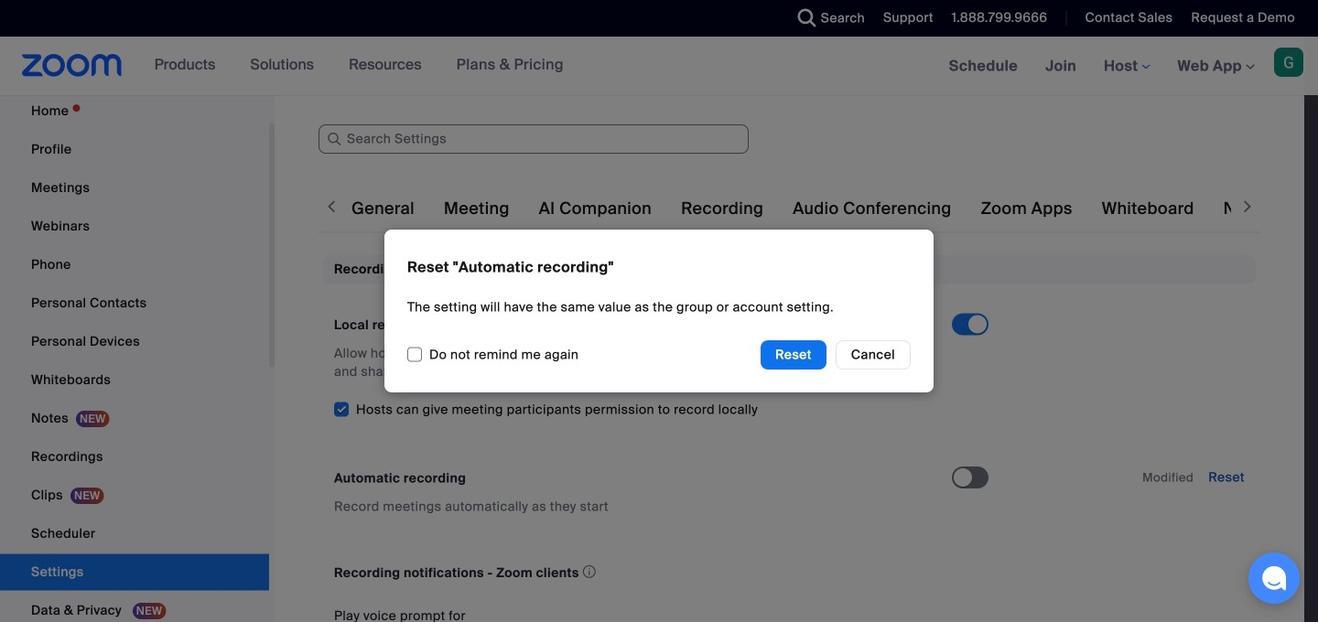 Task type: vqa. For each thing, say whether or not it's contained in the screenshot.
meetings 'navigation'
yes



Task type: locate. For each thing, give the bounding box(es) containing it.
meetings navigation
[[935, 37, 1318, 97]]

banner
[[0, 37, 1318, 97]]

tabs of my account settings page tab list
[[348, 183, 1318, 234]]

open chat image
[[1262, 566, 1287, 591]]

scroll left image
[[322, 198, 341, 216]]

product information navigation
[[141, 37, 578, 95]]

dialog
[[0, 0, 1318, 623]]



Task type: describe. For each thing, give the bounding box(es) containing it.
personal menu menu
[[0, 93, 269, 623]]

recording element
[[323, 255, 1256, 623]]

scroll right image
[[1239, 198, 1257, 216]]

Search Settings text field
[[319, 125, 749, 154]]



